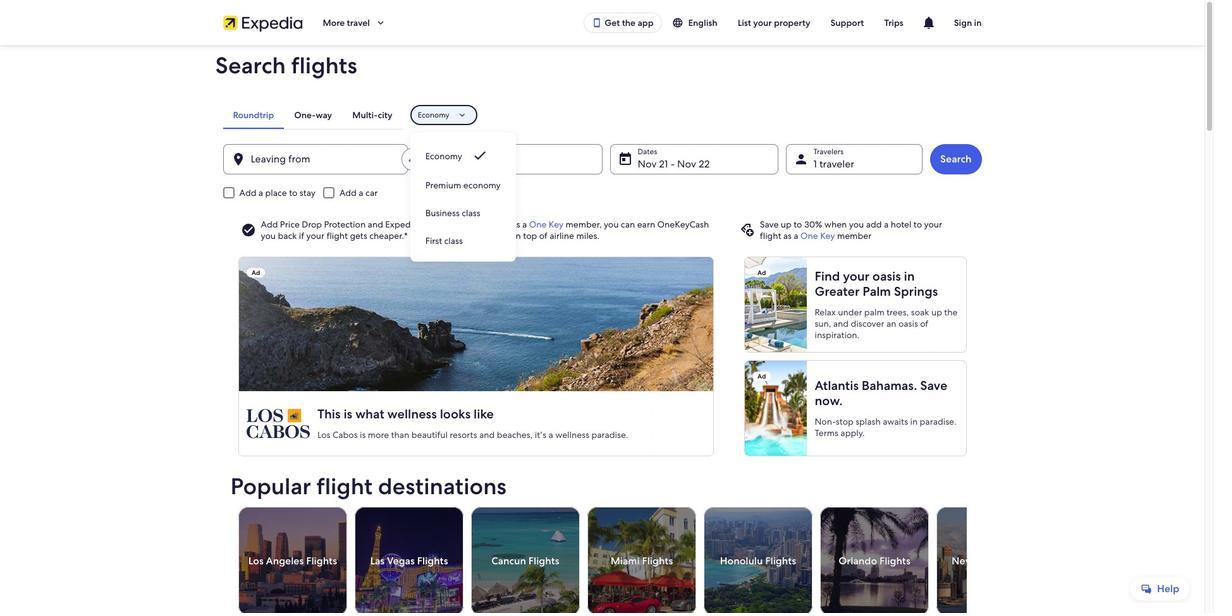 Task type: locate. For each thing, give the bounding box(es) containing it.
economy inside economy button
[[425, 151, 462, 162]]

flight inside the add price drop protection and expedia will pay you back if your flight gets cheaper.*
[[327, 230, 348, 242]]

tab list containing roundtrip
[[223, 101, 403, 129]]

main content
[[0, 46, 1205, 614]]

get the app
[[605, 17, 654, 28]]

popular
[[231, 472, 311, 502]]

flights right cancun
[[528, 555, 559, 568]]

sign in button
[[944, 8, 992, 38]]

menu inside main content
[[410, 140, 516, 254]]

1 vertical spatial class
[[444, 235, 463, 247]]

flights right the angeles
[[306, 555, 337, 568]]

your right hotel
[[924, 219, 943, 230]]

search inside search button
[[941, 152, 972, 166]]

2 flights from the left
[[417, 555, 448, 568]]

a left the place
[[259, 187, 263, 199]]

the
[[622, 17, 636, 28]]

travel
[[347, 17, 370, 28]]

your
[[754, 17, 772, 28], [924, 219, 943, 230], [306, 230, 325, 242]]

cancun flights
[[491, 555, 559, 568]]

las vegas flights image
[[355, 507, 463, 614]]

1 horizontal spatial to
[[794, 219, 802, 230]]

1 horizontal spatial one key link
[[801, 230, 835, 242]]

add left price
[[261, 219, 278, 230]]

class down 'pay'
[[444, 235, 463, 247]]

key
[[549, 219, 564, 230], [820, 230, 835, 242]]

1 vertical spatial economy
[[425, 151, 462, 162]]

your inside the add price drop protection and expedia will pay you back if your flight gets cheaper.*
[[306, 230, 325, 242]]

to left stay
[[289, 187, 298, 199]]

class up first class button
[[462, 207, 480, 219]]

orlando
[[838, 555, 877, 568]]

a right the add
[[884, 219, 889, 230]]

previous image
[[231, 554, 246, 569]]

one
[[529, 219, 547, 230], [801, 230, 818, 242]]

0 horizontal spatial add
[[239, 187, 256, 199]]

2 horizontal spatial you
[[849, 219, 864, 230]]

add
[[239, 187, 256, 199], [340, 187, 357, 199], [261, 219, 278, 230]]

los angeles flights image
[[238, 507, 347, 614]]

one right as on the top left
[[529, 219, 547, 230]]

one key link right as
[[801, 230, 835, 242]]

more travel
[[323, 17, 370, 28]]

key right of
[[549, 219, 564, 230]]

economy right city
[[418, 110, 450, 120]]

1 horizontal spatial nov
[[677, 157, 696, 171]]

member, you can earn onekeycash on top of airline miles.
[[511, 219, 709, 242]]

one key member
[[801, 230, 872, 242]]

protection
[[324, 219, 366, 230]]

premium economy button
[[410, 171, 516, 199]]

you left can
[[604, 219, 619, 230]]

search for search flights
[[215, 51, 286, 80]]

1 traveler button
[[786, 144, 923, 175]]

economy
[[464, 180, 501, 191]]

one key link right as on the top left
[[529, 219, 564, 230]]

cancun
[[491, 555, 526, 568]]

economy button
[[410, 105, 477, 125]]

class inside 'button'
[[462, 207, 480, 219]]

1 horizontal spatial one
[[801, 230, 818, 242]]

airline
[[550, 230, 574, 242]]

a right as on the top left
[[522, 219, 527, 230]]

1 horizontal spatial add
[[261, 219, 278, 230]]

los
[[248, 555, 263, 568]]

a for one
[[522, 219, 527, 230]]

1 vertical spatial search
[[941, 152, 972, 166]]

to right the up
[[794, 219, 802, 230]]

vegas
[[387, 555, 415, 568]]

0 horizontal spatial search
[[215, 51, 286, 80]]

back
[[278, 230, 297, 242]]

roundtrip
[[233, 109, 274, 121]]

price
[[280, 219, 300, 230]]

trips
[[885, 17, 904, 28]]

save up to 30% when you add a hotel to your flight as a
[[760, 219, 943, 242]]

you left back
[[261, 230, 276, 242]]

0 vertical spatial class
[[462, 207, 480, 219]]

tab list
[[223, 101, 403, 129]]

economy
[[418, 110, 450, 120], [425, 151, 462, 162]]

you
[[604, 219, 619, 230], [849, 219, 864, 230], [261, 230, 276, 242]]

22
[[699, 157, 710, 171]]

0 horizontal spatial nov
[[638, 157, 657, 171]]

honolulu flights
[[720, 555, 796, 568]]

search for search
[[941, 152, 972, 166]]

nov
[[638, 157, 657, 171], [677, 157, 696, 171]]

economy for economy dropdown button
[[418, 110, 450, 120]]

economy inside economy dropdown button
[[418, 110, 450, 120]]

0 horizontal spatial one key link
[[529, 219, 564, 230]]

nov left 21
[[638, 157, 657, 171]]

a for place
[[259, 187, 263, 199]]

class inside button
[[444, 235, 463, 247]]

you left the add
[[849, 219, 864, 230]]

multi-city link
[[342, 101, 403, 129]]

flights right honolulu
[[765, 555, 796, 568]]

flights right york
[[999, 555, 1030, 568]]

flights right miami at the bottom right of the page
[[642, 555, 673, 568]]

add left car in the top of the page
[[340, 187, 357, 199]]

one right as
[[801, 230, 818, 242]]

popular flight destinations region
[[223, 472, 1045, 614]]

more
[[323, 17, 345, 28]]

0 horizontal spatial your
[[306, 230, 325, 242]]

1 horizontal spatial key
[[820, 230, 835, 242]]

honolulu flights image
[[704, 507, 812, 614]]

1 horizontal spatial you
[[604, 219, 619, 230]]

flights right orlando
[[879, 555, 910, 568]]

miami flights
[[610, 555, 673, 568]]

1 flights from the left
[[306, 555, 337, 568]]

flights right vegas
[[417, 555, 448, 568]]

nov right the - at right top
[[677, 157, 696, 171]]

class for business class
[[462, 207, 480, 219]]

1 horizontal spatial search
[[941, 152, 972, 166]]

0 horizontal spatial you
[[261, 230, 276, 242]]

angeles
[[266, 555, 304, 568]]

0 horizontal spatial to
[[289, 187, 298, 199]]

las
[[370, 555, 384, 568]]

add inside the add price drop protection and expedia will pay you back if your flight gets cheaper.*
[[261, 219, 278, 230]]

0 vertical spatial economy
[[418, 110, 450, 120]]

place
[[265, 187, 287, 199]]

0 horizontal spatial key
[[549, 219, 564, 230]]

21
[[659, 157, 668, 171]]

a
[[259, 187, 263, 199], [359, 187, 363, 199], [522, 219, 527, 230], [884, 219, 889, 230], [794, 230, 799, 242]]

economy up premium
[[425, 151, 462, 162]]

on
[[511, 230, 521, 242]]

business class
[[425, 207, 480, 219]]

one key link for one
[[529, 219, 564, 230]]

a right as
[[794, 230, 799, 242]]

and
[[368, 219, 383, 230]]

first class button
[[410, 226, 516, 254]]

class
[[462, 207, 480, 219], [444, 235, 463, 247]]

flights
[[306, 555, 337, 568], [417, 555, 448, 568], [528, 555, 559, 568], [642, 555, 673, 568], [765, 555, 796, 568], [879, 555, 910, 568], [999, 555, 1030, 568]]

stay
[[300, 187, 316, 199]]

add for add price drop protection and expedia will pay you back if your flight gets cheaper.*
[[261, 219, 278, 230]]

roundtrip link
[[223, 101, 284, 129]]

one key link
[[529, 219, 564, 230], [801, 230, 835, 242]]

your right the list
[[754, 17, 772, 28]]

save
[[760, 219, 779, 230]]

flight inside save up to 30% when you add a hotel to your flight as a
[[760, 230, 781, 242]]

business
[[425, 207, 460, 219]]

communication center icon image
[[921, 15, 937, 30]]

a left car in the top of the page
[[359, 187, 363, 199]]

add for add a place to stay
[[239, 187, 256, 199]]

main content containing search flights
[[0, 46, 1205, 614]]

to right hotel
[[914, 219, 922, 230]]

-
[[671, 157, 675, 171]]

your right if
[[306, 230, 325, 242]]

orlando flights image
[[820, 507, 929, 614]]

pay
[[435, 219, 450, 230]]

hotel
[[891, 219, 912, 230]]

0 vertical spatial search
[[215, 51, 286, 80]]

add left the place
[[239, 187, 256, 199]]

one-
[[294, 109, 316, 121]]

2 horizontal spatial add
[[340, 187, 357, 199]]

key left member
[[820, 230, 835, 242]]

1 traveler
[[814, 157, 854, 171]]

2 horizontal spatial your
[[924, 219, 943, 230]]

menu
[[410, 140, 516, 254]]

economy for economy button
[[425, 151, 462, 162]]

1
[[814, 157, 817, 171]]

flights
[[291, 51, 357, 80]]

menu containing economy
[[410, 140, 516, 254]]

flight
[[327, 230, 348, 242], [760, 230, 781, 242], [317, 472, 373, 502]]

new york flights
[[952, 555, 1030, 568]]



Task type: vqa. For each thing, say whether or not it's contained in the screenshot.
York
yes



Task type: describe. For each thing, give the bounding box(es) containing it.
support link
[[821, 11, 874, 34]]

first class
[[425, 235, 463, 247]]

7 flights from the left
[[999, 555, 1030, 568]]

support
[[831, 17, 864, 28]]

las vegas flights
[[370, 555, 448, 568]]

honolulu
[[720, 555, 763, 568]]

miami flights image
[[587, 507, 696, 614]]

in
[[974, 17, 982, 28]]

one-way
[[294, 109, 332, 121]]

next image
[[959, 554, 974, 569]]

list
[[738, 17, 751, 28]]

tab list inside main content
[[223, 101, 403, 129]]

as a one key
[[511, 219, 564, 230]]

top
[[523, 230, 537, 242]]

flight inside region
[[317, 472, 373, 502]]

orlando flights
[[838, 555, 910, 568]]

you inside the add price drop protection and expedia will pay you back if your flight gets cheaper.*
[[261, 230, 276, 242]]

add for add a car
[[340, 187, 357, 199]]

swap origin and destination values image
[[407, 154, 418, 165]]

member
[[837, 230, 872, 242]]

trailing image
[[375, 17, 386, 28]]

earn
[[637, 219, 655, 230]]

drop
[[302, 219, 322, 230]]

as
[[511, 219, 520, 230]]

4 flights from the left
[[642, 555, 673, 568]]

cheaper.*
[[370, 230, 408, 242]]

small image
[[672, 17, 683, 28]]

add a car
[[340, 187, 378, 199]]

one key link for member
[[801, 230, 835, 242]]

a for car
[[359, 187, 363, 199]]

list your property
[[738, 17, 811, 28]]

first
[[425, 235, 442, 247]]

car
[[366, 187, 378, 199]]

nov 21 - nov 22
[[638, 157, 710, 171]]

you inside save up to 30% when you add a hotel to your flight as a
[[849, 219, 864, 230]]

get
[[605, 17, 620, 28]]

30%
[[804, 219, 823, 230]]

0 horizontal spatial one
[[529, 219, 547, 230]]

2 nov from the left
[[677, 157, 696, 171]]

3 flights from the left
[[528, 555, 559, 568]]

search flights
[[215, 51, 357, 80]]

sign
[[954, 17, 972, 28]]

6 flights from the left
[[879, 555, 910, 568]]

one-way link
[[284, 101, 342, 129]]

if
[[299, 230, 304, 242]]

city
[[378, 109, 393, 121]]

cancun flights image
[[471, 507, 580, 614]]

new
[[952, 555, 973, 568]]

miami
[[610, 555, 640, 568]]

as
[[784, 230, 792, 242]]

premium economy
[[425, 180, 501, 191]]

popular flight destinations
[[231, 472, 507, 502]]

5 flights from the left
[[765, 555, 796, 568]]

class for first class
[[444, 235, 463, 247]]

2 horizontal spatial to
[[914, 219, 922, 230]]

new york flights image
[[936, 507, 1045, 614]]

search button
[[930, 144, 982, 175]]

english button
[[662, 11, 728, 34]]

multi-
[[352, 109, 378, 121]]

multi-city
[[352, 109, 393, 121]]

list your property link
[[728, 11, 821, 34]]

of
[[539, 230, 548, 242]]

your inside save up to 30% when you add a hotel to your flight as a
[[924, 219, 943, 230]]

when
[[825, 219, 847, 230]]

will
[[420, 219, 433, 230]]

destinations
[[378, 472, 507, 502]]

can
[[621, 219, 635, 230]]

way
[[316, 109, 332, 121]]

app
[[638, 17, 654, 28]]

traveler
[[820, 157, 854, 171]]

more travel button
[[313, 8, 396, 38]]

expedia logo image
[[223, 14, 303, 32]]

property
[[774, 17, 811, 28]]

1 horizontal spatial your
[[754, 17, 772, 28]]

gets
[[350, 230, 367, 242]]

york
[[976, 555, 997, 568]]

add a place to stay
[[239, 187, 316, 199]]

trips link
[[874, 11, 914, 34]]

nov 21 - nov 22 button
[[610, 144, 778, 175]]

add
[[866, 219, 882, 230]]

business class button
[[410, 199, 516, 226]]

miles.
[[576, 230, 600, 242]]

los angeles flights
[[248, 555, 337, 568]]

member,
[[566, 219, 602, 230]]

leading image
[[592, 18, 602, 28]]

1 nov from the left
[[638, 157, 657, 171]]

add price drop protection and expedia will pay you back if your flight gets cheaper.*
[[261, 219, 450, 242]]

sign in
[[954, 17, 982, 28]]

english
[[688, 17, 718, 28]]

you inside member, you can earn onekeycash on top of airline miles.
[[604, 219, 619, 230]]

expedia
[[385, 219, 418, 230]]

onekeycash
[[658, 219, 709, 230]]



